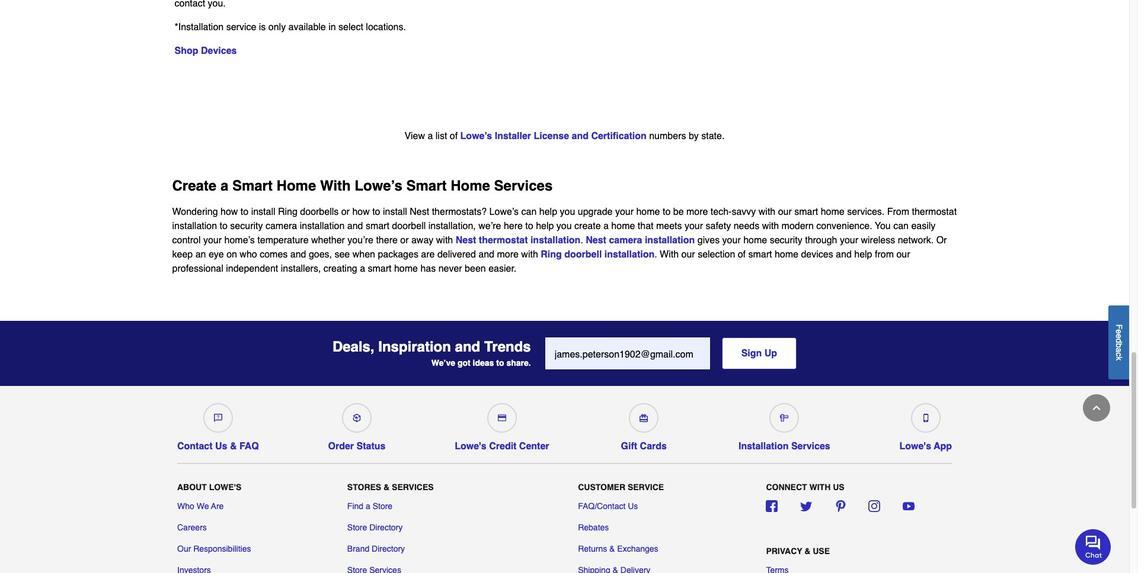 Task type: describe. For each thing, give the bounding box(es) containing it.
1 horizontal spatial nest
[[456, 235, 476, 246]]

modern
[[782, 221, 814, 232]]

with right savvy
[[759, 207, 776, 218]]

professional
[[172, 264, 223, 274]]

contact
[[177, 442, 213, 452]]

f e e d b a c k
[[1115, 325, 1124, 361]]

nest inside wondering how to install ring doorbells or how to install nest thermostats? lowe's can help you upgrade your home to be more tech-savvy with our smart home services. from thermostat installation to security camera installation and smart doorbell installation, we're here to help you create a home that meets your safety needs with modern convenience. you can easily control your home's temperature whether you're there or away with
[[410, 207, 429, 218]]

away
[[411, 235, 434, 246]]

1 e from the top
[[1115, 330, 1124, 334]]

rebates link
[[578, 523, 609, 534]]

0 vertical spatial lowe's
[[460, 131, 492, 142]]

Email Address email field
[[545, 338, 710, 370]]

about lowe's
[[177, 483, 241, 493]]

brand
[[347, 545, 369, 555]]

we
[[197, 502, 209, 512]]

1 vertical spatial you
[[557, 221, 572, 232]]

our
[[177, 545, 191, 555]]

0 vertical spatial help
[[539, 207, 557, 218]]

order status
[[328, 442, 386, 452]]

returns & exchanges link
[[578, 544, 658, 556]]

numbers
[[649, 131, 686, 142]]

view a list of lowe's installer license and certification numbers by state.
[[405, 131, 725, 142]]

service
[[226, 22, 256, 33]]

be
[[673, 207, 684, 218]]

view
[[405, 131, 425, 142]]

0 horizontal spatial can
[[521, 207, 537, 218]]

sign up
[[741, 349, 777, 359]]

selection
[[698, 250, 735, 260]]

. with our selection of smart home devices and help from our professional independent installers, creating a smart home has never been easier.
[[172, 250, 910, 274]]

upgrade
[[578, 207, 613, 218]]

1 vertical spatial thermostat
[[479, 235, 528, 246]]

pinterest image
[[835, 501, 846, 513]]

lowe's app link
[[900, 399, 952, 453]]

temperature
[[257, 235, 309, 246]]

wondering how to install ring doorbells or how to install nest thermostats? lowe's can help you upgrade your home to be more tech-savvy with our smart home services. from thermostat installation to security camera installation and smart doorbell installation, we're here to help you create a home that meets your safety needs with modern convenience. you can easily control your home's temperature whether you're there or away with
[[172, 207, 957, 246]]

camera inside wondering how to install ring doorbells or how to install nest thermostats? lowe's can help you upgrade your home to be more tech-savvy with our smart home services. from thermostat installation to security camera installation and smart doorbell installation, we're here to help you create a home that meets your safety needs with modern convenience. you can easily control your home's temperature whether you're there or away with
[[266, 221, 297, 232]]

services.
[[847, 207, 885, 218]]

lowe's credit center link
[[455, 399, 549, 453]]

with down installation,
[[436, 235, 453, 246]]

lowe's for lowe's app
[[900, 442, 931, 452]]

creating
[[324, 264, 357, 274]]

1 horizontal spatial can
[[894, 221, 909, 232]]

lowe's credit center
[[455, 442, 549, 452]]

home down modern
[[775, 250, 799, 260]]

customer care image
[[214, 414, 222, 423]]

youtube image
[[903, 501, 915, 513]]

directory for store directory
[[369, 524, 403, 533]]

your up eye
[[203, 235, 222, 246]]

smart down needs
[[749, 250, 772, 260]]

0 horizontal spatial .
[[581, 235, 583, 246]]

0 vertical spatial store
[[373, 502, 393, 512]]

0 vertical spatial you
[[560, 207, 575, 218]]

goes,
[[309, 250, 332, 260]]

k
[[1115, 357, 1124, 361]]

*installation service is only available in select locations.
[[175, 22, 406, 33]]

find
[[347, 502, 363, 512]]

and right license
[[572, 131, 589, 142]]

we've
[[432, 358, 455, 368]]

*installation
[[175, 22, 224, 33]]

1 vertical spatial help
[[536, 221, 554, 232]]

connect
[[766, 483, 807, 493]]

ring doorbell installation link
[[541, 250, 655, 260]]

our responsibilities
[[177, 545, 251, 555]]

2 install from the left
[[383, 207, 407, 218]]

and up the installers,
[[290, 250, 306, 260]]

thermostats?
[[432, 207, 487, 218]]

1 home from the left
[[277, 178, 316, 194]]

1 vertical spatial doorbell
[[565, 250, 602, 260]]

f e e d b a c k button
[[1109, 306, 1129, 380]]

dimensions image
[[780, 414, 789, 423]]

share.
[[507, 358, 531, 368]]

returns
[[578, 545, 607, 555]]

. inside . with our selection of smart home devices and help from our professional independent installers, creating a smart home has never been easier.
[[655, 250, 657, 260]]

deals,
[[333, 339, 374, 356]]

who
[[240, 250, 257, 260]]

with right needs
[[762, 221, 779, 232]]

and up been
[[479, 250, 494, 260]]

a inside button
[[1115, 348, 1124, 353]]

whether
[[311, 235, 345, 246]]

with
[[810, 483, 831, 493]]

been
[[465, 264, 486, 274]]

gives your home security through your wireless network. or keep an eye on who comes and goes, see when packages are delivered and more with
[[172, 235, 947, 260]]

home up convenience.
[[821, 207, 845, 218]]

installation down wondering
[[172, 221, 217, 232]]

installation down 'nest camera installation' link
[[605, 250, 655, 260]]

customer service
[[578, 483, 664, 493]]

delivered
[[437, 250, 476, 260]]

sign up button
[[722, 338, 797, 370]]

0 vertical spatial with
[[320, 178, 351, 194]]

2 horizontal spatial nest
[[586, 235, 606, 246]]

1 vertical spatial services
[[791, 442, 830, 452]]

create
[[172, 178, 217, 194]]

1 how from the left
[[221, 207, 238, 218]]

nest thermostat installation link
[[456, 235, 581, 246]]

independent
[[226, 264, 278, 274]]

instagram image
[[869, 501, 881, 513]]

locations.
[[366, 22, 406, 33]]

trends
[[484, 339, 531, 356]]

is
[[259, 22, 266, 33]]

deals, inspiration and trends we've got ideas to share.
[[333, 339, 531, 368]]

wireless
[[861, 235, 895, 246]]

nest camera installation link
[[586, 235, 695, 246]]

with inside gives your home security through your wireless network. or keep an eye on who comes and goes, see when packages are delivered and more with
[[521, 250, 538, 260]]

chevron up image
[[1091, 403, 1103, 414]]

lowe's inside wondering how to install ring doorbells or how to install nest thermostats? lowe's can help you upgrade your home to be more tech-savvy with our smart home services. from thermostat installation to security camera installation and smart doorbell installation, we're here to help you create a home that meets your safety needs with modern convenience. you can easily control your home's temperature whether you're there or away with
[[489, 207, 519, 218]]

select
[[339, 22, 363, 33]]

twitter image
[[800, 501, 812, 513]]

2 horizontal spatial our
[[897, 250, 910, 260]]

smart up there
[[366, 221, 389, 232]]

from
[[887, 207, 910, 218]]

to inside deals, inspiration and trends we've got ideas to share.
[[496, 358, 504, 368]]

installation services link
[[739, 399, 830, 453]]

never
[[439, 264, 462, 274]]

more inside gives your home security through your wireless network. or keep an eye on who comes and goes, see when packages are delivered and more with
[[497, 250, 519, 260]]

and inside deals, inspiration and trends we've got ideas to share.
[[455, 339, 480, 356]]

in
[[329, 22, 336, 33]]

1 smart from the left
[[232, 178, 273, 194]]

needs
[[734, 221, 760, 232]]

1 vertical spatial lowe's
[[355, 178, 402, 194]]

you're
[[348, 235, 373, 246]]

savvy
[[732, 207, 756, 218]]

privacy & use
[[766, 547, 830, 557]]

lowe's for lowe's credit center
[[455, 442, 487, 452]]

shop
[[175, 46, 198, 56]]

home's
[[224, 235, 255, 246]]

0 vertical spatial or
[[341, 207, 350, 218]]

are
[[211, 502, 224, 512]]

or
[[937, 235, 947, 246]]

exchanges
[[617, 545, 658, 555]]

f
[[1115, 325, 1124, 330]]

installation,
[[428, 221, 476, 232]]

your down safety
[[722, 235, 741, 246]]

status
[[357, 442, 386, 452]]

home up that
[[636, 207, 660, 218]]

about
[[177, 483, 207, 493]]

comes
[[260, 250, 288, 260]]

create
[[575, 221, 601, 232]]

0 vertical spatial services
[[494, 178, 553, 194]]

0 horizontal spatial our
[[682, 250, 695, 260]]

eye
[[209, 250, 224, 260]]



Task type: vqa. For each thing, say whether or not it's contained in the screenshot.
-
no



Task type: locate. For each thing, give the bounding box(es) containing it.
installation down doorbells
[[300, 221, 345, 232]]

of inside . with our selection of smart home devices and help from our professional independent installers, creating a smart home has never been easier.
[[738, 250, 746, 260]]

and up you're
[[347, 221, 363, 232]]

1 horizontal spatial security
[[770, 235, 803, 246]]

service
[[628, 483, 664, 493]]

with
[[320, 178, 351, 194], [660, 250, 679, 260]]

ring doorbell installation
[[541, 250, 655, 260]]

0 vertical spatial us
[[215, 442, 227, 452]]

& right stores
[[384, 483, 390, 493]]

services up find a store
[[392, 483, 434, 493]]

scroll to top element
[[1083, 395, 1110, 422]]

0 vertical spatial can
[[521, 207, 537, 218]]

0 horizontal spatial of
[[450, 131, 458, 142]]

lowe's left credit
[[455, 442, 487, 452]]

gift
[[621, 442, 637, 452]]

1 horizontal spatial of
[[738, 250, 746, 260]]

chat invite button image
[[1075, 529, 1112, 565]]

more right be
[[687, 207, 708, 218]]

doorbell inside wondering how to install ring doorbells or how to install nest thermostats? lowe's can help you upgrade your home to be more tech-savvy with our smart home services. from thermostat installation to security camera installation and smart doorbell installation, we're here to help you create a home that meets your safety needs with modern convenience. you can easily control your home's temperature whether you're there or away with
[[392, 221, 426, 232]]

1 vertical spatial with
[[660, 250, 679, 260]]

store directory link
[[347, 523, 403, 534]]

1 vertical spatial camera
[[609, 235, 642, 246]]

can up here
[[521, 207, 537, 218]]

0 horizontal spatial camera
[[266, 221, 297, 232]]

thermostat inside wondering how to install ring doorbells or how to install nest thermostats? lowe's can help you upgrade your home to be more tech-savvy with our smart home services. from thermostat installation to security camera installation and smart doorbell installation, we're here to help you create a home that meets your safety needs with modern convenience. you can easily control your home's temperature whether you're there or away with
[[912, 207, 957, 218]]

facebook image
[[766, 501, 778, 513]]

us right contact in the left of the page
[[215, 442, 227, 452]]

e up "b"
[[1115, 334, 1124, 339]]

and inside wondering how to install ring doorbells or how to install nest thermostats? lowe's can help you upgrade your home to be more tech-savvy with our smart home services. from thermostat installation to security camera installation and smart doorbell installation, we're here to help you create a home that meets your safety needs with modern convenience. you can easily control your home's temperature whether you're there or away with
[[347, 221, 363, 232]]

installation services
[[739, 442, 830, 452]]

stores & services
[[347, 483, 434, 493]]

1 horizontal spatial lowe's
[[455, 442, 487, 452]]

1 horizontal spatial thermostat
[[912, 207, 957, 218]]

we're
[[479, 221, 501, 232]]

security up home's
[[230, 221, 263, 232]]

& for returns & exchanges
[[610, 545, 615, 555]]

lowe's up here
[[489, 207, 519, 218]]

or
[[341, 207, 350, 218], [400, 235, 409, 246]]

store directory
[[347, 524, 403, 533]]

shop devices link
[[175, 46, 237, 56]]

credit card image
[[498, 414, 506, 423]]

1 vertical spatial ring
[[541, 250, 562, 260]]

2 vertical spatial lowe's
[[489, 207, 519, 218]]

with
[[759, 207, 776, 218], [762, 221, 779, 232], [436, 235, 453, 246], [521, 250, 538, 260]]

of right list
[[450, 131, 458, 142]]

0 vertical spatial directory
[[369, 524, 403, 533]]

thermostat down here
[[479, 235, 528, 246]]

2 how from the left
[[352, 207, 370, 218]]

lowe's
[[460, 131, 492, 142], [355, 178, 402, 194], [489, 207, 519, 218]]

sign up form
[[545, 338, 797, 370]]

2 vertical spatial help
[[854, 250, 872, 260]]

security inside wondering how to install ring doorbells or how to install nest thermostats? lowe's can help you upgrade your home to be more tech-savvy with our smart home services. from thermostat installation to security camera installation and smart doorbell installation, we're here to help you create a home that meets your safety needs with modern convenience. you can easily control your home's temperature whether you're there or away with
[[230, 221, 263, 232]]

. down 'nest camera installation' link
[[655, 250, 657, 260]]

directory for brand directory
[[372, 545, 405, 555]]

our inside wondering how to install ring doorbells or how to install nest thermostats? lowe's can help you upgrade your home to be more tech-savvy with our smart home services. from thermostat installation to security camera installation and smart doorbell installation, we're here to help you create a home that meets your safety needs with modern convenience. you can easily control your home's temperature whether you're there or away with
[[778, 207, 792, 218]]

directory up brand directory link
[[369, 524, 403, 533]]

more up easier.
[[497, 250, 519, 260]]

find a store link
[[347, 501, 393, 513]]

more inside wondering how to install ring doorbells or how to install nest thermostats? lowe's can help you upgrade your home to be more tech-savvy with our smart home services. from thermostat installation to security camera installation and smart doorbell installation, we're here to help you create a home that meets your safety needs with modern convenience. you can easily control your home's temperature whether you're there or away with
[[687, 207, 708, 218]]

& for stores & services
[[384, 483, 390, 493]]

with down meets
[[660, 250, 679, 260]]

2 horizontal spatial lowe's
[[900, 442, 931, 452]]

camera up temperature on the left of the page
[[266, 221, 297, 232]]

and up the got
[[455, 339, 480, 356]]

your
[[615, 207, 634, 218], [685, 221, 703, 232], [203, 235, 222, 246], [722, 235, 741, 246], [840, 235, 859, 246]]

here
[[504, 221, 523, 232]]

nest up ring doorbell installation
[[586, 235, 606, 246]]

doorbell down "nest thermostat installation . nest camera installation"
[[565, 250, 602, 260]]

1 horizontal spatial camera
[[609, 235, 642, 246]]

0 horizontal spatial lowe's
[[209, 483, 241, 493]]

1 horizontal spatial .
[[655, 250, 657, 260]]

1 horizontal spatial more
[[687, 207, 708, 218]]

2 vertical spatial services
[[392, 483, 434, 493]]

installation up . with our selection of smart home devices and help from our professional independent installers, creating a smart home has never been easier.
[[531, 235, 581, 246]]

you
[[560, 207, 575, 218], [557, 221, 572, 232]]

help
[[539, 207, 557, 218], [536, 221, 554, 232], [854, 250, 872, 260]]

safety
[[706, 221, 731, 232]]

us
[[833, 483, 845, 493]]

1 horizontal spatial us
[[628, 502, 638, 512]]

1 vertical spatial of
[[738, 250, 746, 260]]

a left list
[[428, 131, 433, 142]]

0 horizontal spatial nest
[[410, 207, 429, 218]]

got
[[458, 358, 471, 368]]

0 vertical spatial doorbell
[[392, 221, 426, 232]]

us for contact
[[215, 442, 227, 452]]

1 horizontal spatial ring
[[541, 250, 562, 260]]

store inside 'link'
[[347, 524, 367, 533]]

0 horizontal spatial home
[[277, 178, 316, 194]]

your up gives on the top right of the page
[[685, 221, 703, 232]]

home inside gives your home security through your wireless network. or keep an eye on who comes and goes, see when packages are delivered and more with
[[744, 235, 767, 246]]

a up k
[[1115, 348, 1124, 353]]

faq/contact us link
[[578, 501, 638, 513]]

1 vertical spatial security
[[770, 235, 803, 246]]

your down convenience.
[[840, 235, 859, 246]]

contact us & faq
[[177, 442, 259, 452]]

1 vertical spatial directory
[[372, 545, 405, 555]]

center
[[519, 442, 549, 452]]

security inside gives your home security through your wireless network. or keep an eye on who comes and goes, see when packages are delivered and more with
[[770, 235, 803, 246]]

services
[[494, 178, 553, 194], [791, 442, 830, 452], [392, 483, 434, 493]]

smart up modern
[[795, 207, 818, 218]]

credit
[[489, 442, 517, 452]]

c
[[1115, 353, 1124, 357]]

how down create a smart home with lowe's smart home services
[[352, 207, 370, 218]]

of right selection on the top
[[738, 250, 746, 260]]

our left selection on the top
[[682, 250, 695, 260]]

app
[[934, 442, 952, 452]]

1 horizontal spatial how
[[352, 207, 370, 218]]

0 vertical spatial .
[[581, 235, 583, 246]]

1 vertical spatial us
[[628, 502, 638, 512]]

and right devices
[[836, 250, 852, 260]]

1 horizontal spatial store
[[373, 502, 393, 512]]

& right returns
[[610, 545, 615, 555]]

who
[[177, 502, 194, 512]]

to
[[241, 207, 249, 218], [372, 207, 380, 218], [663, 207, 671, 218], [220, 221, 228, 232], [525, 221, 533, 232], [496, 358, 504, 368]]

a down the when
[[360, 264, 365, 274]]

1 vertical spatial or
[[400, 235, 409, 246]]

and inside . with our selection of smart home devices and help from our professional independent installers, creating a smart home has never been easier.
[[836, 250, 852, 260]]

nest
[[410, 207, 429, 218], [456, 235, 476, 246], [586, 235, 606, 246]]

ring up temperature on the left of the page
[[278, 207, 298, 218]]

1 vertical spatial can
[[894, 221, 909, 232]]

lowe's right list
[[460, 131, 492, 142]]

1 horizontal spatial home
[[451, 178, 490, 194]]

through
[[805, 235, 837, 246]]

0 vertical spatial ring
[[278, 207, 298, 218]]

cards
[[640, 442, 667, 452]]

sign
[[741, 349, 762, 359]]

connect with us
[[766, 483, 845, 493]]

who we are
[[177, 502, 224, 512]]

keep
[[172, 250, 193, 260]]

0 horizontal spatial us
[[215, 442, 227, 452]]

1 vertical spatial .
[[655, 250, 657, 260]]

directory down store directory
[[372, 545, 405, 555]]

1 vertical spatial store
[[347, 524, 367, 533]]

customer
[[578, 483, 626, 493]]

1 horizontal spatial smart
[[406, 178, 447, 194]]

with down the nest thermostat installation link
[[521, 250, 538, 260]]

help inside . with our selection of smart home devices and help from our professional independent installers, creating a smart home has never been easier.
[[854, 250, 872, 260]]

nest up away
[[410, 207, 429, 218]]

camera down that
[[609, 235, 642, 246]]

0 horizontal spatial or
[[341, 207, 350, 218]]

store down stores & services
[[373, 502, 393, 512]]

0 vertical spatial camera
[[266, 221, 297, 232]]

installers,
[[281, 264, 321, 274]]

doorbell
[[392, 221, 426, 232], [565, 250, 602, 260]]

thermostat
[[912, 207, 957, 218], [479, 235, 528, 246]]

0 horizontal spatial more
[[497, 250, 519, 260]]

& left use
[[805, 547, 811, 557]]

store
[[373, 502, 393, 512], [347, 524, 367, 533]]

a down upgrade
[[604, 221, 609, 232]]

1 horizontal spatial our
[[778, 207, 792, 218]]

us down customer service
[[628, 502, 638, 512]]

doorbells
[[300, 207, 339, 218]]

0 horizontal spatial services
[[392, 483, 434, 493]]

installation
[[739, 442, 789, 452]]

0 vertical spatial thermostat
[[912, 207, 957, 218]]

certification
[[591, 131, 647, 142]]

0 horizontal spatial security
[[230, 221, 263, 232]]

directory
[[369, 524, 403, 533], [372, 545, 405, 555]]

2 home from the left
[[451, 178, 490, 194]]

1 horizontal spatial with
[[660, 250, 679, 260]]

thermostat up 'easily' at the top right
[[912, 207, 957, 218]]

store up 'brand'
[[347, 524, 367, 533]]

home down needs
[[744, 235, 767, 246]]

doorbell up away
[[392, 221, 426, 232]]

0 horizontal spatial thermostat
[[479, 235, 528, 246]]

your right upgrade
[[615, 207, 634, 218]]

security down modern
[[770, 235, 803, 246]]

wondering
[[172, 207, 218, 218]]

how
[[221, 207, 238, 218], [352, 207, 370, 218]]

from
[[875, 250, 894, 260]]

packages
[[378, 250, 419, 260]]

gift card image
[[640, 414, 648, 423]]

ring down "nest thermostat installation . nest camera installation"
[[541, 250, 562, 260]]

or right doorbells
[[341, 207, 350, 218]]

1 vertical spatial more
[[497, 250, 519, 260]]

home down packages
[[394, 264, 418, 274]]

0 vertical spatial of
[[450, 131, 458, 142]]

our down the network.
[[897, 250, 910, 260]]

2 horizontal spatial services
[[791, 442, 830, 452]]

0 horizontal spatial how
[[221, 207, 238, 218]]

order status link
[[328, 399, 386, 453]]

can down from on the right top of the page
[[894, 221, 909, 232]]

2 smart from the left
[[406, 178, 447, 194]]

our up modern
[[778, 207, 792, 218]]

services up connect with us
[[791, 442, 830, 452]]

shop devices
[[175, 46, 237, 56]]

tech-
[[711, 207, 732, 218]]

you up the create
[[560, 207, 575, 218]]

use
[[813, 547, 830, 557]]

gift cards
[[621, 442, 667, 452]]

lowe's left app
[[900, 442, 931, 452]]

nest up delivered
[[456, 235, 476, 246]]

with up doorbells
[[320, 178, 351, 194]]

install up temperature on the left of the page
[[251, 207, 275, 218]]

license
[[534, 131, 569, 142]]

&
[[230, 442, 237, 452], [384, 483, 390, 493], [610, 545, 615, 555], [805, 547, 811, 557]]

installation down meets
[[645, 235, 695, 246]]

meets
[[656, 221, 682, 232]]

install
[[251, 207, 275, 218], [383, 207, 407, 218]]

0 vertical spatial security
[[230, 221, 263, 232]]

1 install from the left
[[251, 207, 275, 218]]

you up "nest thermostat installation . nest camera installation"
[[557, 221, 572, 232]]

0 horizontal spatial with
[[320, 178, 351, 194]]

& left faq
[[230, 442, 237, 452]]

returns & exchanges
[[578, 545, 658, 555]]

2 e from the top
[[1115, 334, 1124, 339]]

0 vertical spatial more
[[687, 207, 708, 218]]

order
[[328, 442, 354, 452]]

list
[[436, 131, 447, 142]]

1 horizontal spatial or
[[400, 235, 409, 246]]

pickup image
[[353, 414, 361, 423]]

. down the create
[[581, 235, 583, 246]]

services up here
[[494, 178, 553, 194]]

a inside wondering how to install ring doorbells or how to install nest thermostats? lowe's can help you upgrade your home to be more tech-savvy with our smart home services. from thermostat installation to security camera installation and smart doorbell installation, we're here to help you create a home that meets your safety needs with modern convenience. you can easily control your home's temperature whether you're there or away with
[[604, 221, 609, 232]]

brand directory
[[347, 545, 405, 555]]

control
[[172, 235, 201, 246]]

install up there
[[383, 207, 407, 218]]

smart up home's
[[232, 178, 273, 194]]

up
[[765, 349, 777, 359]]

& for privacy & use
[[805, 547, 811, 557]]

1 horizontal spatial services
[[494, 178, 553, 194]]

1 horizontal spatial doorbell
[[565, 250, 602, 260]]

0 horizontal spatial doorbell
[[392, 221, 426, 232]]

careers link
[[177, 523, 207, 534]]

0 horizontal spatial store
[[347, 524, 367, 533]]

devices
[[801, 250, 833, 260]]

1 horizontal spatial install
[[383, 207, 407, 218]]

how up home's
[[221, 207, 238, 218]]

smart down the when
[[368, 264, 392, 274]]

a inside . with our selection of smart home devices and help from our professional independent installers, creating a smart home has never been easier.
[[360, 264, 365, 274]]

see
[[335, 250, 350, 260]]

lowe's up are at the left of page
[[209, 483, 241, 493]]

home up 'nest camera installation' link
[[611, 221, 635, 232]]

0 horizontal spatial ring
[[278, 207, 298, 218]]

home up doorbells
[[277, 178, 316, 194]]

mobile image
[[922, 414, 930, 423]]

smart up 'thermostats?'
[[406, 178, 447, 194]]

with inside . with our selection of smart home devices and help from our professional independent installers, creating a smart home has never been easier.
[[660, 250, 679, 260]]

directory inside 'link'
[[369, 524, 403, 533]]

home up 'thermostats?'
[[451, 178, 490, 194]]

0 horizontal spatial install
[[251, 207, 275, 218]]

a right 'create'
[[220, 178, 228, 194]]

0 horizontal spatial smart
[[232, 178, 273, 194]]

lowe's up there
[[355, 178, 402, 194]]

us for faq/contact
[[628, 502, 638, 512]]

e up d
[[1115, 330, 1124, 334]]

you
[[875, 221, 891, 232]]

ring inside wondering how to install ring doorbells or how to install nest thermostats? lowe's can help you upgrade your home to be more tech-savvy with our smart home services. from thermostat installation to security camera installation and smart doorbell installation, we're here to help you create a home that meets your safety needs with modern convenience. you can easily control your home's temperature whether you're there or away with
[[278, 207, 298, 218]]

installation
[[172, 221, 217, 232], [300, 221, 345, 232], [531, 235, 581, 246], [645, 235, 695, 246], [605, 250, 655, 260]]

a right find
[[366, 502, 370, 512]]

brand directory link
[[347, 544, 405, 556]]

has
[[421, 264, 436, 274]]

gives
[[698, 235, 720, 246]]

e
[[1115, 330, 1124, 334], [1115, 334, 1124, 339]]

rebates
[[578, 524, 609, 533]]

or up packages
[[400, 235, 409, 246]]

smart
[[232, 178, 273, 194], [406, 178, 447, 194]]



